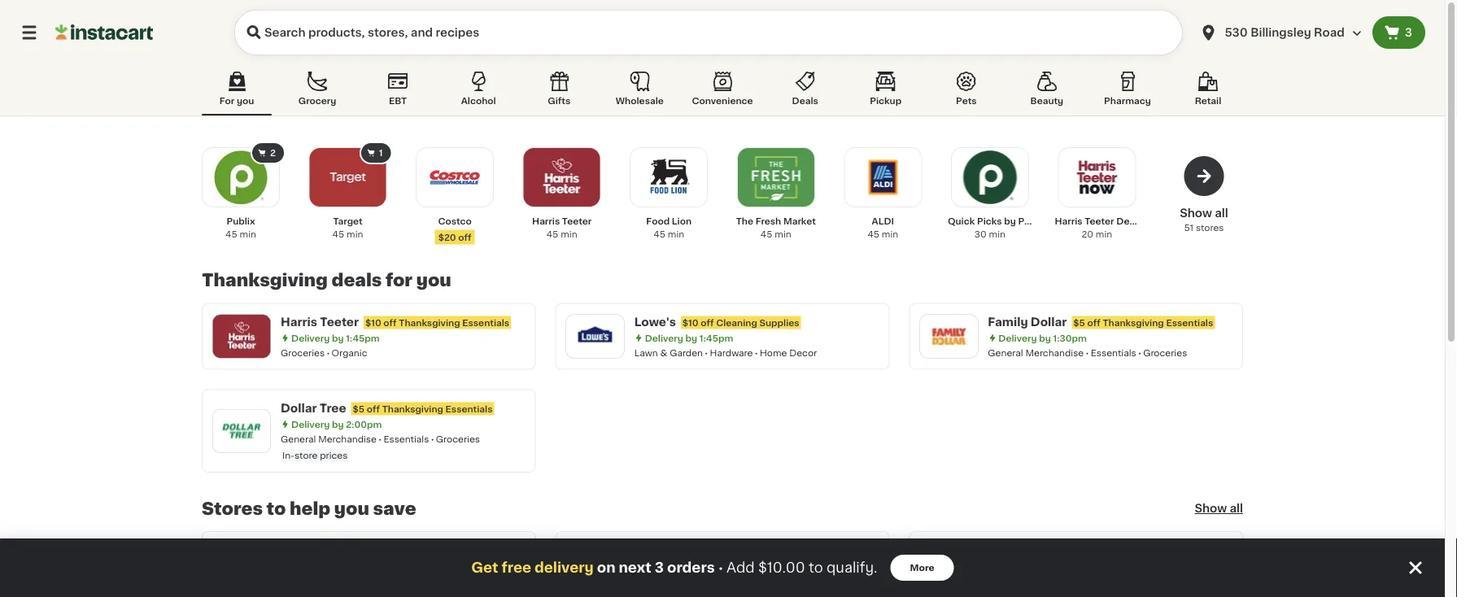 Task type: describe. For each thing, give the bounding box(es) containing it.
harris teeter image
[[534, 150, 590, 205]]

lowe's
[[634, 316, 676, 327]]

save
[[373, 500, 416, 517]]

3 button
[[1372, 16, 1425, 49]]

1
[[379, 148, 383, 157]]

publix 45 min
[[225, 217, 256, 239]]

aldi 45 min
[[868, 217, 898, 239]]

target
[[333, 217, 363, 226]]

instacart image
[[55, 23, 153, 42]]

3 inside 'button'
[[1405, 27, 1412, 38]]

45 inside "food lion 45 min"
[[654, 230, 665, 239]]

to inside 'treatment tracker modal' dialog
[[809, 561, 823, 575]]

beauty
[[1030, 96, 1064, 105]]

off inside dollar tree $5 off thanksgiving essentials
[[367, 404, 380, 413]]

publix image
[[213, 150, 268, 205]]

qualify.
[[827, 561, 878, 575]]

prices
[[320, 451, 348, 460]]

delivery by 2:00pm
[[291, 420, 382, 429]]

show for show all 51 stores
[[1180, 207, 1212, 219]]

20
[[1082, 230, 1093, 239]]

530
[[1225, 27, 1248, 38]]

you inside button
[[237, 96, 254, 105]]

general merchandise essentials groceries in-store prices
[[281, 434, 480, 460]]

lion for food lion
[[667, 544, 693, 556]]

&
[[660, 348, 667, 357]]

$10 inside lowe's $10 off cleaning supplies
[[682, 318, 698, 327]]

tree
[[320, 402, 346, 414]]

deals
[[792, 96, 818, 105]]

merchandise for general merchandise essentials groceries
[[1026, 348, 1084, 357]]

45 inside the fresh market 45 min
[[761, 230, 772, 239]]

45 inside target 45 min
[[332, 230, 344, 239]]

aldi link
[[909, 531, 1243, 597]]

harris teeter delivery now image
[[1069, 150, 1125, 205]]

min inside quick picks by publix 30 min
[[989, 230, 1006, 239]]

for
[[219, 96, 234, 105]]

45 inside harris teeter 45 min
[[547, 230, 558, 239]]

ebt button
[[363, 68, 433, 116]]

delivery for harris teeter
[[291, 334, 330, 343]]

food lion image
[[641, 150, 697, 205]]

min inside harris teeter delivery now 20 min
[[1096, 230, 1112, 239]]

more
[[910, 563, 935, 572]]

free
[[502, 561, 531, 575]]

target image
[[320, 150, 376, 205]]

pharmacy
[[1104, 96, 1151, 105]]

food lion
[[634, 544, 693, 556]]

harris teeter logo image
[[220, 315, 263, 358]]

stores to help you save
[[202, 500, 416, 517]]

picks
[[977, 217, 1002, 226]]

target 45 min
[[332, 217, 363, 239]]

off inside harris teeter $10 off thanksgiving essentials
[[383, 318, 397, 327]]

get free delivery on next 3 orders • add $10.00 to qualify.
[[471, 561, 878, 575]]

delivery by 1:45pm for $10
[[645, 334, 733, 343]]

general for general merchandise essentials groceries
[[988, 348, 1023, 357]]

groceries for general merchandise essentials groceries in-store prices
[[436, 434, 480, 443]]

30
[[975, 230, 987, 239]]

by for family dollar
[[1039, 334, 1051, 343]]

aldi image
[[855, 150, 911, 205]]

$10 off thanksgiving essentials link
[[202, 531, 536, 597]]

off down save
[[383, 562, 397, 571]]

pickup for pickup ready in 60 min
[[645, 576, 677, 585]]

3 inside 'treatment tracker modal' dialog
[[655, 561, 664, 575]]

2
[[270, 148, 276, 157]]

gifts button
[[524, 68, 594, 116]]

fresh
[[756, 217, 781, 226]]

harris for harris teeter 45 min
[[532, 217, 560, 226]]

family dollar $5 off thanksgiving essentials
[[988, 316, 1213, 327]]

$10 inside harris teeter $10 off thanksgiving essentials
[[365, 318, 381, 327]]

teeter for harris teeter 45 min
[[562, 217, 592, 226]]

delivery down food lion
[[645, 562, 683, 571]]

store
[[294, 451, 318, 460]]

pets
[[956, 96, 977, 105]]

convenience button
[[685, 68, 760, 116]]

pickup for pickup
[[870, 96, 902, 105]]

groceries for general merchandise essentials groceries
[[1143, 348, 1187, 357]]

pharmacy button
[[1093, 68, 1163, 116]]

harris for harris teeter delivery now 20 min
[[1055, 217, 1083, 226]]

food for food lion 45 min
[[646, 217, 670, 226]]

general for general merchandise essentials groceries in-store prices
[[281, 434, 316, 443]]

for
[[386, 272, 413, 289]]

by for lowe's
[[686, 334, 697, 343]]

all for show all 51 stores
[[1215, 207, 1228, 219]]

quick picks by publix image
[[962, 150, 1018, 205]]

all for show all
[[1230, 503, 1243, 514]]

treatment tracker modal dialog
[[0, 539, 1445, 597]]

lion for food lion 45 min
[[672, 217, 692, 226]]

delivery for family dollar
[[999, 334, 1037, 343]]

grocery button
[[282, 68, 352, 116]]

aldi for aldi
[[988, 544, 1017, 556]]

show all 51 stores
[[1180, 207, 1228, 232]]

1 vertical spatial dollar
[[281, 402, 317, 414]]

min inside publix 45 min
[[240, 230, 256, 239]]

you for thanksgiving deals for you
[[416, 272, 451, 289]]

alcohol button
[[444, 68, 514, 116]]

by for dollar tree
[[332, 420, 344, 429]]

essentials inside harris teeter $10 off thanksgiving essentials
[[462, 318, 509, 327]]

harris teeter 45 min
[[532, 217, 592, 239]]

get
[[471, 561, 498, 575]]

teeter for harris teeter $10 off thanksgiving essentials
[[320, 316, 359, 327]]

dollar tree logo image
[[220, 410, 263, 452]]

60
[[718, 576, 730, 585]]

$5 for dollar tree
[[353, 404, 365, 413]]

help
[[290, 500, 330, 517]]

2:00pm
[[346, 420, 382, 429]]

for you button
[[202, 68, 272, 116]]

convenience
[[692, 96, 753, 105]]

$10 down save
[[365, 562, 381, 571]]

organic
[[332, 348, 367, 357]]

0 vertical spatial to
[[267, 500, 286, 517]]

teeter for harris teeter delivery now 20 min
[[1085, 217, 1114, 226]]

now
[[1157, 217, 1178, 226]]

thanksgiving inside the $10 off thanksgiving essentials link
[[399, 562, 460, 571]]

0 horizontal spatial delivery by 1:30pm
[[645, 562, 733, 571]]

next
[[619, 561, 652, 575]]

min down add
[[733, 576, 750, 585]]

lawn & garden hardware home decor
[[634, 348, 817, 357]]

essentials inside 'general merchandise essentials groceries in-store prices'
[[384, 434, 429, 443]]

for you
[[219, 96, 254, 105]]

billingsley
[[1251, 27, 1311, 38]]

deals button
[[770, 68, 840, 116]]

$20
[[438, 233, 456, 242]]

530 billingsley road
[[1225, 27, 1345, 38]]

road
[[1314, 27, 1345, 38]]

in-
[[282, 451, 294, 460]]

garden
[[670, 348, 703, 357]]

min inside "food lion 45 min"
[[668, 230, 684, 239]]

min inside the fresh market 45 min
[[775, 230, 791, 239]]

on
[[597, 561, 616, 575]]

show all
[[1195, 503, 1243, 514]]



Task type: vqa. For each thing, say whether or not it's contained in the screenshot.
General Merchandise Essentials Groceries
yes



Task type: locate. For each thing, give the bounding box(es) containing it.
teeter up organic
[[320, 316, 359, 327]]

essentials inside dollar tree $5 off thanksgiving essentials
[[446, 404, 493, 413]]

off inside costco $20 off
[[458, 233, 472, 242]]

0 horizontal spatial all
[[1215, 207, 1228, 219]]

delivery down family
[[999, 334, 1037, 343]]

off right $20
[[458, 233, 472, 242]]

1:45pm for teeter
[[346, 334, 380, 343]]

•
[[718, 561, 723, 574]]

teeter inside harris teeter 45 min
[[562, 217, 592, 226]]

all inside popup button
[[1230, 503, 1243, 514]]

thanksgiving up the general merchandise essentials groceries on the right of the page
[[1103, 318, 1164, 327]]

2 horizontal spatial you
[[416, 272, 451, 289]]

off
[[458, 233, 472, 242], [383, 318, 397, 327], [701, 318, 714, 327], [1087, 318, 1101, 327], [367, 404, 380, 413], [383, 562, 397, 571]]

45 down fresh
[[761, 230, 772, 239]]

1 horizontal spatial 3
[[1405, 27, 1412, 38]]

1 horizontal spatial dollar
[[1031, 316, 1067, 327]]

by inside quick picks by publix 30 min
[[1004, 217, 1016, 226]]

delivery by 1:30pm
[[999, 334, 1087, 343], [645, 562, 733, 571]]

1 vertical spatial to
[[809, 561, 823, 575]]

delivery up &
[[645, 334, 683, 343]]

$5
[[1073, 318, 1085, 327], [353, 404, 365, 413]]

general merchandise essentials groceries
[[988, 348, 1187, 357]]

harris teeter delivery now 20 min
[[1055, 217, 1178, 239]]

to
[[267, 500, 286, 517], [809, 561, 823, 575]]

delivery for lowe's
[[645, 334, 683, 343]]

0 vertical spatial dollar
[[1031, 316, 1067, 327]]

1 vertical spatial pickup
[[645, 576, 677, 585]]

1:30pm up the general merchandise essentials groceries on the right of the page
[[1053, 334, 1087, 343]]

pickup inside the pickup "button"
[[870, 96, 902, 105]]

0 horizontal spatial harris
[[281, 316, 317, 327]]

$10
[[365, 318, 381, 327], [682, 318, 698, 327], [365, 562, 381, 571]]

ebt
[[389, 96, 407, 105]]

add
[[727, 561, 755, 575]]

harris inside harris teeter delivery now 20 min
[[1055, 217, 1083, 226]]

1 vertical spatial you
[[416, 272, 451, 289]]

45 down target
[[332, 230, 344, 239]]

min down target
[[347, 230, 363, 239]]

market
[[783, 217, 816, 226]]

0 horizontal spatial merchandise
[[318, 434, 377, 443]]

you right help
[[334, 500, 369, 517]]

$5 inside family dollar $5 off thanksgiving essentials
[[1073, 318, 1085, 327]]

1 vertical spatial merchandise
[[318, 434, 377, 443]]

teeter down harris teeter "image"
[[562, 217, 592, 226]]

tab panel containing thanksgiving deals for you
[[194, 142, 1251, 597]]

off inside lowe's $10 off cleaning supplies
[[701, 318, 714, 327]]

deals
[[332, 272, 382, 289]]

1 vertical spatial delivery by 1:30pm
[[645, 562, 733, 571]]

teeter up 20
[[1085, 217, 1114, 226]]

show for show all
[[1195, 503, 1227, 514]]

delivery down tree
[[291, 420, 330, 429]]

thanksgiving inside harris teeter $10 off thanksgiving essentials
[[399, 318, 460, 327]]

harris teeter $10 off thanksgiving essentials
[[281, 316, 509, 327]]

show inside the show all 51 stores
[[1180, 207, 1212, 219]]

45 inside publix 45 min
[[225, 230, 237, 239]]

in
[[707, 576, 716, 585]]

thanksgiving inside family dollar $5 off thanksgiving essentials
[[1103, 318, 1164, 327]]

2 1:45pm from the left
[[700, 334, 733, 343]]

gifts
[[548, 96, 571, 105]]

0 vertical spatial all
[[1215, 207, 1228, 219]]

min inside harris teeter 45 min
[[561, 230, 577, 239]]

min down fresh
[[775, 230, 791, 239]]

1 vertical spatial general
[[281, 434, 316, 443]]

0 vertical spatial food
[[646, 217, 670, 226]]

1 horizontal spatial delivery by 1:30pm
[[999, 334, 1087, 343]]

min inside aldi 45 min
[[882, 230, 898, 239]]

lowe's logo image
[[574, 315, 616, 358]]

harris
[[532, 217, 560, 226], [1055, 217, 1083, 226], [281, 316, 317, 327]]

min
[[240, 230, 256, 239], [347, 230, 363, 239], [561, 230, 577, 239], [668, 230, 684, 239], [775, 230, 791, 239], [882, 230, 898, 239], [989, 230, 1006, 239], [1096, 230, 1112, 239], [733, 576, 750, 585]]

0 horizontal spatial teeter
[[320, 316, 359, 327]]

you right for in the left of the page
[[416, 272, 451, 289]]

food inside "food lion 45 min"
[[646, 217, 670, 226]]

6 45 from the left
[[868, 230, 880, 239]]

1 horizontal spatial to
[[809, 561, 823, 575]]

groceries organic
[[281, 348, 367, 357]]

more button
[[891, 555, 954, 581]]

off down for in the left of the page
[[383, 318, 397, 327]]

stores
[[1196, 223, 1224, 232]]

the fresh market 45 min
[[736, 217, 816, 239]]

to left help
[[267, 500, 286, 517]]

min down harris teeter "image"
[[561, 230, 577, 239]]

1 horizontal spatial 1:30pm
[[1053, 334, 1087, 343]]

$10.00
[[758, 561, 805, 575]]

45 down "food lion" image
[[654, 230, 665, 239]]

general up store
[[281, 434, 316, 443]]

home
[[760, 348, 787, 357]]

1:45pm up organic
[[346, 334, 380, 343]]

Search field
[[234, 10, 1183, 55]]

delivery up "groceries organic"
[[291, 334, 330, 343]]

show all button
[[1195, 500, 1243, 517]]

tab panel
[[194, 142, 1251, 597]]

thanksgiving for family dollar
[[1103, 318, 1164, 327]]

delivery inside harris teeter delivery now 20 min
[[1116, 217, 1155, 226]]

grocery
[[298, 96, 336, 105]]

45 down the publix image
[[225, 230, 237, 239]]

0 horizontal spatial $5
[[353, 404, 365, 413]]

1 horizontal spatial groceries
[[436, 434, 480, 443]]

publix right picks
[[1018, 217, 1047, 226]]

1 horizontal spatial delivery by 1:45pm
[[645, 334, 733, 343]]

shop categories tab list
[[202, 68, 1243, 116]]

51
[[1184, 223, 1194, 232]]

dollar
[[1031, 316, 1067, 327], [281, 402, 317, 414]]

1 horizontal spatial all
[[1230, 503, 1243, 514]]

lowe's $10 off cleaning supplies
[[634, 316, 799, 327]]

0 vertical spatial you
[[237, 96, 254, 105]]

harris inside harris teeter 45 min
[[532, 217, 560, 226]]

$5 for family dollar
[[1073, 318, 1085, 327]]

0 vertical spatial general
[[988, 348, 1023, 357]]

4 45 from the left
[[654, 230, 665, 239]]

food for food lion
[[634, 544, 665, 556]]

publix inside quick picks by publix 30 min
[[1018, 217, 1047, 226]]

by down tree
[[332, 420, 344, 429]]

family
[[988, 316, 1028, 327]]

0 vertical spatial merchandise
[[1026, 348, 1084, 357]]

delivery by 1:45pm
[[291, 334, 380, 343], [645, 334, 733, 343]]

0 vertical spatial pickup
[[870, 96, 902, 105]]

min right 20
[[1096, 230, 1112, 239]]

3 45 from the left
[[547, 230, 558, 239]]

thanksgiving up 'general merchandise essentials groceries in-store prices'
[[382, 404, 443, 413]]

by right picks
[[1004, 217, 1016, 226]]

food
[[646, 217, 670, 226], [634, 544, 665, 556]]

min down the publix image
[[240, 230, 256, 239]]

1 vertical spatial $5
[[353, 404, 365, 413]]

by up the general merchandise essentials groceries on the right of the page
[[1039, 334, 1051, 343]]

merchandise down family dollar $5 off thanksgiving essentials
[[1026, 348, 1084, 357]]

1 horizontal spatial harris
[[532, 217, 560, 226]]

1 vertical spatial lion
[[667, 544, 693, 556]]

the fresh market image
[[748, 150, 804, 205]]

delivery by 1:30pm down family
[[999, 334, 1087, 343]]

1 horizontal spatial teeter
[[562, 217, 592, 226]]

1 delivery by 1:45pm from the left
[[291, 334, 380, 343]]

dollar tree $5 off thanksgiving essentials
[[281, 402, 493, 414]]

1 vertical spatial food
[[634, 544, 665, 556]]

1:45pm for $10
[[700, 334, 733, 343]]

you
[[237, 96, 254, 105], [416, 272, 451, 289], [334, 500, 369, 517]]

show inside popup button
[[1195, 503, 1227, 514]]

0 horizontal spatial dollar
[[281, 402, 317, 414]]

food up next
[[634, 544, 665, 556]]

0 horizontal spatial 3
[[655, 561, 664, 575]]

1 horizontal spatial publix
[[1018, 217, 1047, 226]]

$10 off thanksgiving essentials
[[365, 562, 509, 571]]

off up 2:00pm
[[367, 404, 380, 413]]

pickup up the aldi image
[[870, 96, 902, 105]]

1 530 billingsley road button from the left
[[1189, 10, 1372, 55]]

by up garden
[[686, 334, 697, 343]]

by for harris teeter
[[332, 334, 344, 343]]

45 down the aldi image
[[868, 230, 880, 239]]

1 vertical spatial aldi
[[988, 544, 1017, 556]]

dollar right family
[[1031, 316, 1067, 327]]

supplies
[[759, 318, 799, 327]]

delivery by 1:30pm up ready
[[645, 562, 733, 571]]

3 right road
[[1405, 27, 1412, 38]]

general inside 'general merchandise essentials groceries in-store prices'
[[281, 434, 316, 443]]

delivery for dollar tree
[[291, 420, 330, 429]]

harris down harris teeter "image"
[[532, 217, 560, 226]]

delivery by 1:45pm up "groceries organic"
[[291, 334, 380, 343]]

you for stores to help you save
[[334, 500, 369, 517]]

lion inside "food lion 45 min"
[[672, 217, 692, 226]]

costco $20 off
[[438, 217, 472, 242]]

0 vertical spatial $5
[[1073, 318, 1085, 327]]

aldi for aldi 45 min
[[872, 217, 894, 226]]

merchandise inside 'general merchandise essentials groceries in-store prices'
[[318, 434, 377, 443]]

thanksgiving left get
[[399, 562, 460, 571]]

lion down "food lion" image
[[672, 217, 692, 226]]

teeter inside harris teeter delivery now 20 min
[[1085, 217, 1114, 226]]

0 horizontal spatial aldi
[[872, 217, 894, 226]]

by up ready
[[686, 562, 697, 571]]

retail
[[1195, 96, 1221, 105]]

1 vertical spatial 3
[[655, 561, 664, 575]]

teeter
[[562, 217, 592, 226], [1085, 217, 1114, 226], [320, 316, 359, 327]]

3 down food lion
[[655, 561, 664, 575]]

$10 up garden
[[682, 318, 698, 327]]

pickup button
[[851, 68, 921, 116]]

off inside family dollar $5 off thanksgiving essentials
[[1087, 318, 1101, 327]]

groceries inside 'general merchandise essentials groceries in-store prices'
[[436, 434, 480, 443]]

45 inside aldi 45 min
[[868, 230, 880, 239]]

groceries left organic
[[281, 348, 325, 357]]

lawn
[[634, 348, 658, 357]]

0 horizontal spatial you
[[237, 96, 254, 105]]

0 vertical spatial show
[[1180, 207, 1212, 219]]

wholesale
[[616, 96, 664, 105]]

dollar left tree
[[281, 402, 317, 414]]

0 horizontal spatial general
[[281, 434, 316, 443]]

0 horizontal spatial groceries
[[281, 348, 325, 357]]

$5 up the general merchandise essentials groceries on the right of the page
[[1073, 318, 1085, 327]]

you right for
[[237, 96, 254, 105]]

off up the general merchandise essentials groceries on the right of the page
[[1087, 318, 1101, 327]]

ready
[[679, 576, 705, 585]]

1 1:45pm from the left
[[346, 334, 380, 343]]

aldi inside aldi 45 min
[[872, 217, 894, 226]]

1 horizontal spatial general
[[988, 348, 1023, 357]]

min down "food lion" image
[[668, 230, 684, 239]]

thanksgiving inside dollar tree $5 off thanksgiving essentials
[[382, 404, 443, 413]]

0 vertical spatial 1:30pm
[[1053, 334, 1087, 343]]

family dollar logo image
[[928, 315, 970, 358]]

pickup down get free delivery on next 3 orders • add $10.00 to qualify.
[[645, 576, 677, 585]]

wholesale button
[[605, 68, 675, 116]]

min inside target 45 min
[[347, 230, 363, 239]]

1 horizontal spatial pickup
[[870, 96, 902, 105]]

5 45 from the left
[[761, 230, 772, 239]]

min down the aldi image
[[882, 230, 898, 239]]

hardware
[[710, 348, 753, 357]]

$5 up 2:00pm
[[353, 404, 365, 413]]

pickup ready in 60 min
[[645, 576, 750, 585]]

2 horizontal spatial groceries
[[1143, 348, 1187, 357]]

$10 up organic
[[365, 318, 381, 327]]

orders
[[667, 561, 715, 575]]

merchandise for general merchandise essentials groceries in-store prices
[[318, 434, 377, 443]]

2 horizontal spatial teeter
[[1085, 217, 1114, 226]]

2 vertical spatial you
[[334, 500, 369, 517]]

cleaning
[[716, 318, 757, 327]]

food lion 45 min
[[646, 217, 692, 239]]

530 billingsley road button
[[1189, 10, 1372, 55], [1199, 10, 1363, 55]]

1 publix from the left
[[227, 217, 255, 226]]

1:30pm up in on the bottom
[[700, 562, 733, 571]]

None search field
[[234, 10, 1183, 55]]

1 vertical spatial show
[[1195, 503, 1227, 514]]

harris up "groceries organic"
[[281, 316, 317, 327]]

stores
[[202, 500, 263, 517]]

harris up 20
[[1055, 217, 1083, 226]]

0 horizontal spatial delivery by 1:45pm
[[291, 334, 380, 343]]

merchandise down delivery by 2:00pm
[[318, 434, 377, 443]]

2 45 from the left
[[332, 230, 344, 239]]

delivery
[[535, 561, 594, 575]]

0 horizontal spatial 1:45pm
[[346, 334, 380, 343]]

general down family
[[988, 348, 1023, 357]]

1 horizontal spatial $5
[[1073, 318, 1085, 327]]

to right $10.00
[[809, 561, 823, 575]]

quick
[[948, 217, 975, 226]]

$5 inside dollar tree $5 off thanksgiving essentials
[[353, 404, 365, 413]]

0 vertical spatial lion
[[672, 217, 692, 226]]

the
[[736, 217, 753, 226]]

thanksgiving deals for you
[[202, 272, 451, 289]]

essentials inside family dollar $5 off thanksgiving essentials
[[1166, 318, 1213, 327]]

retail button
[[1173, 68, 1243, 116]]

1 horizontal spatial 1:45pm
[[700, 334, 733, 343]]

0 horizontal spatial pickup
[[645, 576, 677, 585]]

groceries down family dollar $5 off thanksgiving essentials
[[1143, 348, 1187, 357]]

1 horizontal spatial aldi
[[988, 544, 1017, 556]]

0 horizontal spatial 1:30pm
[[700, 562, 733, 571]]

45 down harris teeter "image"
[[547, 230, 558, 239]]

2 delivery by 1:45pm from the left
[[645, 334, 733, 343]]

min down picks
[[989, 230, 1006, 239]]

0 vertical spatial aldi
[[872, 217, 894, 226]]

publix down the publix image
[[227, 217, 255, 226]]

groceries
[[281, 348, 325, 357], [1143, 348, 1187, 357], [436, 434, 480, 443]]

all inside the show all 51 stores
[[1215, 207, 1228, 219]]

1 vertical spatial 1:30pm
[[700, 562, 733, 571]]

1 horizontal spatial merchandise
[[1026, 348, 1084, 357]]

1:45pm down lowe's $10 off cleaning supplies on the bottom of the page
[[700, 334, 733, 343]]

costco
[[438, 217, 472, 226]]

costco image
[[427, 150, 483, 205]]

thanksgiving down for in the left of the page
[[399, 318, 460, 327]]

thanksgiving for dollar tree
[[382, 404, 443, 413]]

2 publix from the left
[[1018, 217, 1047, 226]]

all
[[1215, 207, 1228, 219], [1230, 503, 1243, 514]]

1:45pm
[[346, 334, 380, 343], [700, 334, 733, 343]]

by up organic
[[332, 334, 344, 343]]

1 45 from the left
[[225, 230, 237, 239]]

groceries down dollar tree $5 off thanksgiving essentials
[[436, 434, 480, 443]]

aldi
[[872, 217, 894, 226], [988, 544, 1017, 556]]

0 horizontal spatial publix
[[227, 217, 255, 226]]

delivery by 1:45pm for teeter
[[291, 334, 380, 343]]

2 horizontal spatial harris
[[1055, 217, 1083, 226]]

pets button
[[931, 68, 1001, 116]]

delivery by 1:45pm up garden
[[645, 334, 733, 343]]

thanksgiving down publix 45 min
[[202, 272, 328, 289]]

harris for harris teeter $10 off thanksgiving essentials
[[281, 316, 317, 327]]

decor
[[789, 348, 817, 357]]

delivery left now
[[1116, 217, 1155, 226]]

1 vertical spatial all
[[1230, 503, 1243, 514]]

by
[[1004, 217, 1016, 226], [332, 334, 344, 343], [686, 334, 697, 343], [1039, 334, 1051, 343], [332, 420, 344, 429], [686, 562, 697, 571]]

food down "food lion" image
[[646, 217, 670, 226]]

1 horizontal spatial you
[[334, 500, 369, 517]]

0 vertical spatial delivery by 1:30pm
[[999, 334, 1087, 343]]

quick picks by publix 30 min
[[948, 217, 1047, 239]]

thanksgiving for harris teeter
[[399, 318, 460, 327]]

publix inside publix 45 min
[[227, 217, 255, 226]]

2 530 billingsley road button from the left
[[1199, 10, 1363, 55]]

lion up get free delivery on next 3 orders • add $10.00 to qualify.
[[667, 544, 693, 556]]

off left cleaning
[[701, 318, 714, 327]]

0 vertical spatial 3
[[1405, 27, 1412, 38]]

0 horizontal spatial to
[[267, 500, 286, 517]]

essentials
[[462, 318, 509, 327], [1166, 318, 1213, 327], [1091, 348, 1136, 357], [446, 404, 493, 413], [384, 434, 429, 443], [462, 562, 509, 571]]



